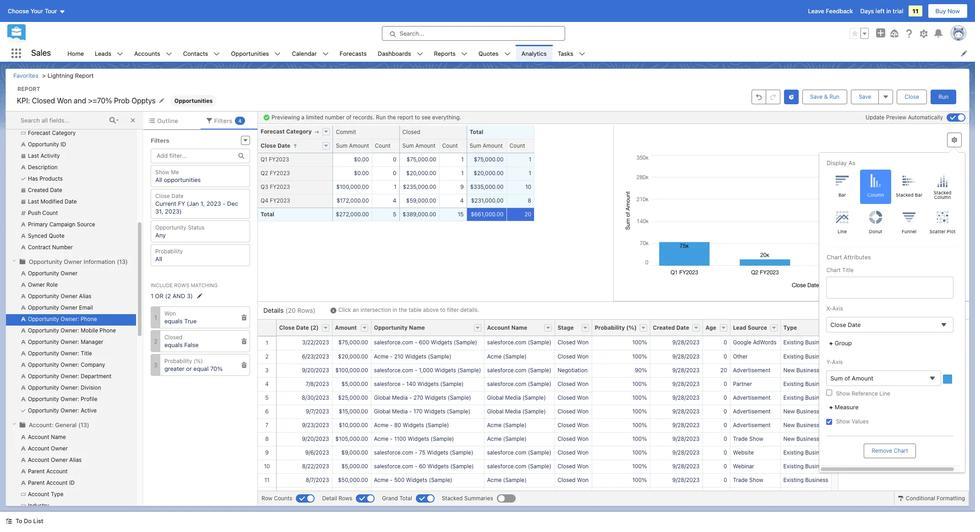Task type: describe. For each thing, give the bounding box(es) containing it.
search...
[[400, 30, 424, 37]]

tasks link
[[552, 45, 579, 62]]

home link
[[62, 45, 89, 62]]

text default image for calendar
[[322, 51, 329, 57]]

dashboards list item
[[372, 45, 429, 62]]

days left in trial
[[860, 7, 903, 15]]

choose your tour
[[8, 7, 57, 15]]

quotes
[[479, 50, 499, 57]]

leave feedback link
[[808, 7, 853, 15]]

text default image for leads
[[117, 51, 123, 57]]

leave
[[808, 7, 824, 15]]

to
[[16, 518, 22, 525]]

to do list button
[[0, 513, 49, 531]]

accounts link
[[129, 45, 166, 62]]

analytics
[[521, 50, 547, 57]]

text default image for reports
[[461, 51, 468, 57]]

opportunities
[[231, 50, 269, 57]]

dashboards
[[378, 50, 411, 57]]

text default image for accounts
[[166, 51, 172, 57]]

leads
[[95, 50, 111, 57]]

search... button
[[382, 26, 565, 41]]

text default image for opportunities
[[275, 51, 281, 57]]

contacts list item
[[178, 45, 226, 62]]

opportunities link
[[226, 45, 275, 62]]

text default image for tasks
[[579, 51, 585, 57]]

list containing home
[[62, 45, 975, 62]]

buy now button
[[928, 4, 968, 18]]

11
[[913, 7, 919, 15]]

tasks
[[558, 50, 573, 57]]

analytics link
[[516, 45, 552, 62]]

to do list
[[16, 518, 43, 525]]

forecasts link
[[334, 45, 372, 62]]

forecasts
[[340, 50, 367, 57]]



Task type: vqa. For each thing, say whether or not it's contained in the screenshot.
text default image in the contacts list item
yes



Task type: locate. For each thing, give the bounding box(es) containing it.
quotes link
[[473, 45, 504, 62]]

left
[[876, 7, 885, 15]]

text default image left the calendar
[[275, 51, 281, 57]]

accounts
[[134, 50, 160, 57]]

text default image left to
[[5, 519, 12, 525]]

text default image down the search...
[[417, 51, 423, 57]]

choose
[[8, 7, 29, 15]]

text default image right the calendar
[[322, 51, 329, 57]]

text default image for quotes
[[504, 51, 510, 57]]

text default image inside "accounts" "list item"
[[166, 51, 172, 57]]

3 text default image from the left
[[322, 51, 329, 57]]

text default image inside tasks list item
[[579, 51, 585, 57]]

dashboards link
[[372, 45, 417, 62]]

text default image right tasks
[[579, 51, 585, 57]]

group
[[850, 28, 869, 39]]

text default image right contacts
[[214, 51, 220, 57]]

1 text default image from the left
[[214, 51, 220, 57]]

text default image for dashboards
[[417, 51, 423, 57]]

text default image right reports
[[461, 51, 468, 57]]

your
[[31, 7, 43, 15]]

trial
[[893, 7, 903, 15]]

text default image inside quotes list item
[[504, 51, 510, 57]]

tasks list item
[[552, 45, 591, 62]]

text default image inside 'dashboards' list item
[[417, 51, 423, 57]]

list
[[33, 518, 43, 525]]

4 text default image from the left
[[461, 51, 468, 57]]

accounts list item
[[129, 45, 178, 62]]

contacts
[[183, 50, 208, 57]]

text default image inside the leads list item
[[117, 51, 123, 57]]

calendar list item
[[286, 45, 334, 62]]

quotes list item
[[473, 45, 516, 62]]

list
[[62, 45, 975, 62]]

home
[[67, 50, 84, 57]]

text default image inside calendar 'list item'
[[322, 51, 329, 57]]

choose your tour button
[[7, 4, 66, 18]]

text default image inside opportunities 'list item'
[[275, 51, 281, 57]]

text default image right leads
[[117, 51, 123, 57]]

opportunities list item
[[226, 45, 286, 62]]

do
[[24, 518, 32, 525]]

calendar
[[292, 50, 317, 57]]

days
[[860, 7, 874, 15]]

reports
[[434, 50, 456, 57]]

buy
[[936, 7, 946, 15]]

reports list item
[[429, 45, 473, 62]]

leads link
[[89, 45, 117, 62]]

tour
[[45, 7, 57, 15]]

reports link
[[429, 45, 461, 62]]

text default image inside to do list button
[[5, 519, 12, 525]]

sales
[[31, 48, 51, 58]]

text default image
[[214, 51, 220, 57], [275, 51, 281, 57], [322, 51, 329, 57], [461, 51, 468, 57], [579, 51, 585, 57]]

in
[[886, 7, 891, 15]]

buy now
[[936, 7, 960, 15]]

now
[[948, 7, 960, 15]]

leads list item
[[89, 45, 129, 62]]

text default image right accounts
[[166, 51, 172, 57]]

text default image for contacts
[[214, 51, 220, 57]]

text default image inside the reports list item
[[461, 51, 468, 57]]

text default image inside contacts list item
[[214, 51, 220, 57]]

leave feedback
[[808, 7, 853, 15]]

contacts link
[[178, 45, 214, 62]]

calendar link
[[286, 45, 322, 62]]

text default image
[[117, 51, 123, 57], [166, 51, 172, 57], [417, 51, 423, 57], [504, 51, 510, 57], [5, 519, 12, 525]]

2 text default image from the left
[[275, 51, 281, 57]]

5 text default image from the left
[[579, 51, 585, 57]]

feedback
[[826, 7, 853, 15]]

text default image right "quotes"
[[504, 51, 510, 57]]



